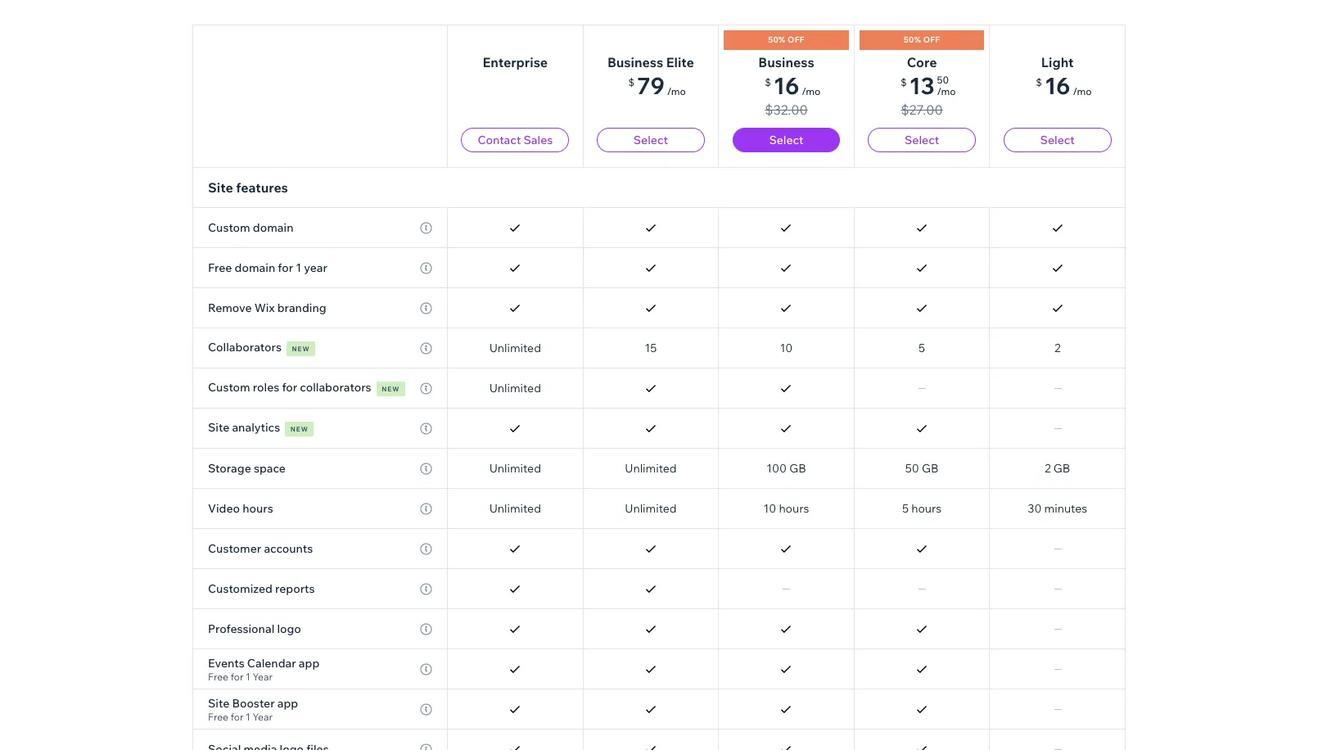 Task type: describe. For each thing, give the bounding box(es) containing it.
hours for 10 hours
[[779, 501, 809, 516]]

2 for 2
[[1055, 341, 1061, 355]]

select for 3rd select button from the right
[[769, 133, 804, 147]]

free for events calendar app
[[208, 670, 228, 683]]

analytics
[[232, 420, 280, 435]]

1 vertical spatial 50
[[906, 461, 920, 476]]

15
[[645, 341, 657, 355]]

core
[[907, 54, 937, 70]]

/mo inside $ 16 /mo
[[1073, 85, 1092, 97]]

2 for 2 gb
[[1045, 461, 1051, 476]]

custom for custom domain
[[208, 220, 250, 235]]

contact
[[478, 133, 521, 147]]

business $ 16 /mo $32.00
[[759, 54, 821, 118]]

1 select button from the left
[[597, 128, 705, 152]]

5 hours
[[902, 501, 942, 516]]

free domain for 1 year
[[208, 260, 328, 275]]

3 select button from the left
[[868, 128, 976, 152]]

video hours
[[208, 501, 273, 516]]

enterprise
[[483, 54, 548, 70]]

video
[[208, 501, 240, 516]]

wix
[[254, 301, 275, 315]]

gb for 2 gb
[[1054, 461, 1071, 476]]

gb for 100 gb
[[790, 461, 806, 476]]

app for site booster app
[[277, 696, 298, 710]]

for left year
[[278, 260, 293, 275]]

0 vertical spatial 1
[[296, 260, 302, 275]]

off for 16
[[788, 34, 805, 45]]

accounts
[[264, 541, 313, 556]]

reports
[[275, 581, 315, 596]]

50% for 13
[[904, 34, 921, 45]]

contact sales button
[[461, 128, 569, 152]]

professional logo
[[208, 622, 301, 636]]

site features
[[208, 179, 288, 196]]

year
[[304, 260, 328, 275]]

2 gb
[[1045, 461, 1071, 476]]

site booster app free for 1 year
[[208, 696, 298, 723]]

$27.00
[[901, 102, 943, 118]]

off for 13
[[924, 34, 941, 45]]

features
[[236, 179, 288, 196]]

light
[[1042, 54, 1074, 70]]

minutes
[[1045, 501, 1088, 516]]

elite
[[666, 54, 694, 70]]

remove wix branding
[[208, 301, 326, 315]]

new for collaborators
[[292, 345, 310, 353]]

$ inside $ 16 /mo
[[1036, 76, 1042, 88]]

$ inside core $ 13 50 /mo $27.00
[[901, 76, 907, 88]]

select for 1st select button from right
[[1041, 133, 1075, 147]]

for inside the events calendar app free for 1 year
[[231, 670, 244, 683]]

30 minutes
[[1028, 501, 1088, 516]]

storage space
[[208, 461, 286, 476]]

site for site features
[[208, 179, 233, 196]]

4 select button from the left
[[1004, 128, 1112, 152]]

custom roles for collaborators
[[208, 380, 372, 395]]

app for events calendar app
[[299, 656, 320, 670]]

collaborators
[[300, 380, 372, 395]]

core $ 13 50 /mo $27.00
[[901, 54, 956, 118]]

/mo inside core $ 13 50 /mo $27.00
[[937, 85, 956, 97]]

new for site analytics
[[290, 425, 309, 433]]

gb for 50 gb
[[922, 461, 939, 476]]

free for site booster app
[[208, 710, 228, 723]]

100 gb
[[767, 461, 806, 476]]

10 for 10 hours
[[764, 501, 777, 516]]

select for third select button from the left
[[905, 133, 939, 147]]

$ inside $ 79 /mo
[[628, 76, 635, 88]]



Task type: vqa. For each thing, say whether or not it's contained in the screenshot.
second Business from right
yes



Task type: locate. For each thing, give the bounding box(es) containing it.
1 vertical spatial 2
[[1045, 461, 1051, 476]]

1 horizontal spatial 16
[[1045, 71, 1071, 100]]

0 horizontal spatial business
[[608, 54, 664, 70]]

5 for 5 hours
[[902, 501, 909, 516]]

collaborators
[[208, 340, 282, 355]]

3 gb from the left
[[1054, 461, 1071, 476]]

off up business $ 16 /mo $32.00
[[788, 34, 805, 45]]

4 select from the left
[[1041, 133, 1075, 147]]

/mo
[[667, 85, 686, 97], [802, 85, 821, 97], [937, 85, 956, 97], [1073, 85, 1092, 97]]

new up custom roles for collaborators
[[292, 345, 310, 353]]

1 horizontal spatial 5
[[919, 341, 926, 355]]

3 select from the left
[[905, 133, 939, 147]]

booster
[[232, 696, 275, 710]]

remove
[[208, 301, 252, 315]]

4 $ from the left
[[1036, 76, 1042, 88]]

gb right 100
[[790, 461, 806, 476]]

select button down $32.00
[[733, 128, 841, 152]]

domain up free domain for 1 year
[[253, 220, 294, 235]]

50% off up business $ 16 /mo $32.00
[[768, 34, 805, 45]]

0 horizontal spatial 5
[[902, 501, 909, 516]]

customized reports
[[208, 581, 315, 596]]

16
[[774, 71, 800, 100], [1045, 71, 1071, 100]]

2 horizontal spatial gb
[[1054, 461, 1071, 476]]

1 vertical spatial site
[[208, 420, 230, 435]]

1 horizontal spatial 10
[[780, 341, 793, 355]]

calendar
[[247, 656, 296, 670]]

0 horizontal spatial hours
[[243, 501, 273, 516]]

50
[[937, 74, 949, 86], [906, 461, 920, 476]]

site analytics
[[208, 420, 280, 435]]

0 vertical spatial free
[[208, 260, 232, 275]]

/mo inside business $ 16 /mo $32.00
[[802, 85, 821, 97]]

100
[[767, 461, 787, 476]]

50 right '13'
[[937, 74, 949, 86]]

select down 79
[[634, 133, 668, 147]]

free
[[208, 260, 232, 275], [208, 670, 228, 683], [208, 710, 228, 723]]

app right calendar
[[299, 656, 320, 670]]

/mo up $32.00
[[802, 85, 821, 97]]

1 business from the left
[[608, 54, 664, 70]]

0 vertical spatial new
[[292, 345, 310, 353]]

1 free from the top
[[208, 260, 232, 275]]

/mo down light
[[1073, 85, 1092, 97]]

free inside the events calendar app free for 1 year
[[208, 670, 228, 683]]

year inside site booster app free for 1 year
[[253, 710, 273, 723]]

2 business from the left
[[759, 54, 815, 70]]

2 hours from the left
[[779, 501, 809, 516]]

off up core
[[924, 34, 941, 45]]

domain for custom
[[253, 220, 294, 235]]

2 select button from the left
[[733, 128, 841, 152]]

new
[[292, 345, 310, 353], [382, 385, 400, 393], [290, 425, 309, 433]]

/mo right '13'
[[937, 85, 956, 97]]

3 site from the top
[[208, 696, 230, 710]]

50 inside core $ 13 50 /mo $27.00
[[937, 74, 949, 86]]

1 down the events calendar app free for 1 year
[[246, 710, 250, 723]]

1 horizontal spatial off
[[924, 34, 941, 45]]

0 vertical spatial 5
[[919, 341, 926, 355]]

$ 16 /mo
[[1036, 71, 1092, 100]]

custom down site features
[[208, 220, 250, 235]]

1 vertical spatial 5
[[902, 501, 909, 516]]

2 gb from the left
[[922, 461, 939, 476]]

5 for 5
[[919, 341, 926, 355]]

year
[[253, 670, 273, 683], [253, 710, 273, 723]]

business up $32.00
[[759, 54, 815, 70]]

1 16 from the left
[[774, 71, 800, 100]]

events
[[208, 656, 245, 670]]

1 horizontal spatial business
[[759, 54, 815, 70]]

free left booster
[[208, 710, 228, 723]]

app
[[299, 656, 320, 670], [277, 696, 298, 710]]

for inside site booster app free for 1 year
[[231, 710, 244, 723]]

domain down custom domain
[[235, 260, 275, 275]]

1 horizontal spatial 50
[[937, 74, 949, 86]]

2 vertical spatial new
[[290, 425, 309, 433]]

10
[[780, 341, 793, 355], [764, 501, 777, 516]]

free up site booster app free for 1 year
[[208, 670, 228, 683]]

1 off from the left
[[788, 34, 805, 45]]

domain
[[253, 220, 294, 235], [235, 260, 275, 275]]

space
[[254, 461, 286, 476]]

3 free from the top
[[208, 710, 228, 723]]

year up booster
[[253, 670, 273, 683]]

gb
[[790, 461, 806, 476], [922, 461, 939, 476], [1054, 461, 1071, 476]]

0 vertical spatial app
[[299, 656, 320, 670]]

app inside site booster app free for 1 year
[[277, 696, 298, 710]]

hours right video
[[243, 501, 273, 516]]

1 inside site booster app free for 1 year
[[246, 710, 250, 723]]

business
[[608, 54, 664, 70], [759, 54, 815, 70]]

select down $32.00
[[769, 133, 804, 147]]

13
[[910, 71, 935, 100]]

$ up $32.00
[[765, 76, 771, 88]]

16 up $32.00
[[774, 71, 800, 100]]

site left booster
[[208, 696, 230, 710]]

1 vertical spatial 1
[[246, 670, 250, 683]]

off
[[788, 34, 805, 45], [924, 34, 941, 45]]

2 off from the left
[[924, 34, 941, 45]]

1 left year
[[296, 260, 302, 275]]

hours
[[243, 501, 273, 516], [779, 501, 809, 516], [912, 501, 942, 516]]

gb up 5 hours
[[922, 461, 939, 476]]

0 vertical spatial 50
[[937, 74, 949, 86]]

2 site from the top
[[208, 420, 230, 435]]

1 horizontal spatial 50% off
[[904, 34, 941, 45]]

0 horizontal spatial 50% off
[[768, 34, 805, 45]]

custom left roles
[[208, 380, 250, 395]]

0 horizontal spatial 50
[[906, 461, 920, 476]]

2 horizontal spatial hours
[[912, 501, 942, 516]]

1 hours from the left
[[243, 501, 273, 516]]

select button down $27.00
[[868, 128, 976, 152]]

select button
[[597, 128, 705, 152], [733, 128, 841, 152], [868, 128, 976, 152], [1004, 128, 1112, 152]]

2 $ from the left
[[765, 76, 771, 88]]

0 horizontal spatial gb
[[790, 461, 806, 476]]

50% off
[[768, 34, 805, 45], [904, 34, 941, 45]]

1 site from the top
[[208, 179, 233, 196]]

hours down the 50 gb
[[912, 501, 942, 516]]

site left analytics
[[208, 420, 230, 435]]

1 horizontal spatial 2
[[1055, 341, 1061, 355]]

0 horizontal spatial 2
[[1045, 461, 1051, 476]]

1 vertical spatial app
[[277, 696, 298, 710]]

1 gb from the left
[[790, 461, 806, 476]]

custom domain
[[208, 220, 294, 235]]

1 select from the left
[[634, 133, 668, 147]]

customer
[[208, 541, 261, 556]]

50% for 16
[[768, 34, 786, 45]]

3 hours from the left
[[912, 501, 942, 516]]

2 select from the left
[[769, 133, 804, 147]]

1 inside the events calendar app free for 1 year
[[246, 670, 250, 683]]

50% off for 13
[[904, 34, 941, 45]]

$ 79 /mo
[[628, 71, 686, 100]]

for
[[278, 260, 293, 275], [282, 380, 297, 395], [231, 670, 244, 683], [231, 710, 244, 723]]

2 vertical spatial free
[[208, 710, 228, 723]]

10 for 10
[[780, 341, 793, 355]]

sales
[[524, 133, 553, 147]]

select button down 79
[[597, 128, 705, 152]]

events calendar app free for 1 year
[[208, 656, 320, 683]]

2 year from the top
[[253, 710, 273, 723]]

storage
[[208, 461, 251, 476]]

/mo right 79
[[667, 85, 686, 97]]

79
[[637, 71, 665, 100]]

30
[[1028, 501, 1042, 516]]

business for business elite
[[608, 54, 664, 70]]

2 50% off from the left
[[904, 34, 941, 45]]

1 horizontal spatial gb
[[922, 461, 939, 476]]

1 vertical spatial 10
[[764, 501, 777, 516]]

site for site analytics
[[208, 420, 230, 435]]

3 /mo from the left
[[937, 85, 956, 97]]

2 vertical spatial 1
[[246, 710, 250, 723]]

4 /mo from the left
[[1073, 85, 1092, 97]]

2 50% from the left
[[904, 34, 921, 45]]

hours for 5 hours
[[912, 501, 942, 516]]

1 /mo from the left
[[667, 85, 686, 97]]

$32.00
[[765, 102, 808, 118]]

1 vertical spatial new
[[382, 385, 400, 393]]

$ inside business $ 16 /mo $32.00
[[765, 76, 771, 88]]

logo
[[277, 622, 301, 636]]

1 for calendar
[[246, 670, 250, 683]]

1 vertical spatial domain
[[235, 260, 275, 275]]

free inside site booster app free for 1 year
[[208, 710, 228, 723]]

1 year from the top
[[253, 670, 273, 683]]

free up the "remove"
[[208, 260, 232, 275]]

0 horizontal spatial 10
[[764, 501, 777, 516]]

1 horizontal spatial hours
[[779, 501, 809, 516]]

hours down the 100 gb
[[779, 501, 809, 516]]

1 vertical spatial free
[[208, 670, 228, 683]]

$ left 79
[[628, 76, 635, 88]]

year down the events calendar app free for 1 year
[[253, 710, 273, 723]]

50%
[[768, 34, 786, 45], [904, 34, 921, 45]]

for up booster
[[231, 670, 244, 683]]

year inside the events calendar app free for 1 year
[[253, 670, 273, 683]]

customized
[[208, 581, 273, 596]]

0 vertical spatial 10
[[780, 341, 793, 355]]

select button down $ 16 /mo
[[1004, 128, 1112, 152]]

professional
[[208, 622, 275, 636]]

hours for video hours
[[243, 501, 273, 516]]

50 gb
[[906, 461, 939, 476]]

custom for custom roles for collaborators
[[208, 380, 250, 395]]

select down $27.00
[[905, 133, 939, 147]]

0 horizontal spatial off
[[788, 34, 805, 45]]

select
[[634, 133, 668, 147], [769, 133, 804, 147], [905, 133, 939, 147], [1041, 133, 1075, 147]]

select for first select button
[[634, 133, 668, 147]]

business inside business $ 16 /mo $32.00
[[759, 54, 815, 70]]

app inside the events calendar app free for 1 year
[[299, 656, 320, 670]]

$ left '13'
[[901, 76, 907, 88]]

year for booster
[[253, 710, 273, 723]]

year for calendar
[[253, 670, 273, 683]]

2 16 from the left
[[1045, 71, 1071, 100]]

1 horizontal spatial 50%
[[904, 34, 921, 45]]

business elite
[[608, 54, 694, 70]]

1
[[296, 260, 302, 275], [246, 670, 250, 683], [246, 710, 250, 723]]

unlimited
[[489, 341, 541, 355], [489, 381, 541, 396], [489, 461, 541, 476], [625, 461, 677, 476], [489, 501, 541, 516], [625, 501, 677, 516]]

0 vertical spatial site
[[208, 179, 233, 196]]

domain for free
[[235, 260, 275, 275]]

new right collaborators
[[382, 385, 400, 393]]

50% off for 16
[[768, 34, 805, 45]]

custom
[[208, 220, 250, 235], [208, 380, 250, 395]]

1 right 'events'
[[246, 670, 250, 683]]

$
[[628, 76, 635, 88], [765, 76, 771, 88], [901, 76, 907, 88], [1036, 76, 1042, 88]]

3 $ from the left
[[901, 76, 907, 88]]

0 horizontal spatial 50%
[[768, 34, 786, 45]]

2 vertical spatial site
[[208, 696, 230, 710]]

2 custom from the top
[[208, 380, 250, 395]]

2
[[1055, 341, 1061, 355], [1045, 461, 1051, 476]]

gb up minutes on the right of page
[[1054, 461, 1071, 476]]

$ down light
[[1036, 76, 1042, 88]]

0 vertical spatial year
[[253, 670, 273, 683]]

10 hours
[[764, 501, 809, 516]]

50% off up core
[[904, 34, 941, 45]]

site
[[208, 179, 233, 196], [208, 420, 230, 435], [208, 696, 230, 710]]

1 vertical spatial year
[[253, 710, 273, 723]]

1 vertical spatial custom
[[208, 380, 250, 395]]

0 vertical spatial 2
[[1055, 341, 1061, 355]]

16 down light
[[1045, 71, 1071, 100]]

site inside site booster app free for 1 year
[[208, 696, 230, 710]]

for right roles
[[282, 380, 297, 395]]

1 custom from the top
[[208, 220, 250, 235]]

0 horizontal spatial 16
[[774, 71, 800, 100]]

customer accounts
[[208, 541, 313, 556]]

2 free from the top
[[208, 670, 228, 683]]

select down $ 16 /mo
[[1041, 133, 1075, 147]]

0 vertical spatial custom
[[208, 220, 250, 235]]

business for business $ 16 /mo $32.00
[[759, 54, 815, 70]]

50% up core
[[904, 34, 921, 45]]

1 50% off from the left
[[768, 34, 805, 45]]

business up 79
[[608, 54, 664, 70]]

1 $ from the left
[[628, 76, 635, 88]]

1 for booster
[[246, 710, 250, 723]]

16 inside business $ 16 /mo $32.00
[[774, 71, 800, 100]]

branding
[[277, 301, 326, 315]]

50% up business $ 16 /mo $32.00
[[768, 34, 786, 45]]

roles
[[253, 380, 279, 395]]

1 50% from the left
[[768, 34, 786, 45]]

5
[[919, 341, 926, 355], [902, 501, 909, 516]]

new for custom roles for collaborators
[[382, 385, 400, 393]]

for down the events calendar app free for 1 year
[[231, 710, 244, 723]]

site left features
[[208, 179, 233, 196]]

0 vertical spatial domain
[[253, 220, 294, 235]]

new down custom roles for collaborators
[[290, 425, 309, 433]]

app right booster
[[277, 696, 298, 710]]

/mo inside $ 79 /mo
[[667, 85, 686, 97]]

50 up 5 hours
[[906, 461, 920, 476]]

2 /mo from the left
[[802, 85, 821, 97]]

contact sales
[[478, 133, 553, 147]]



